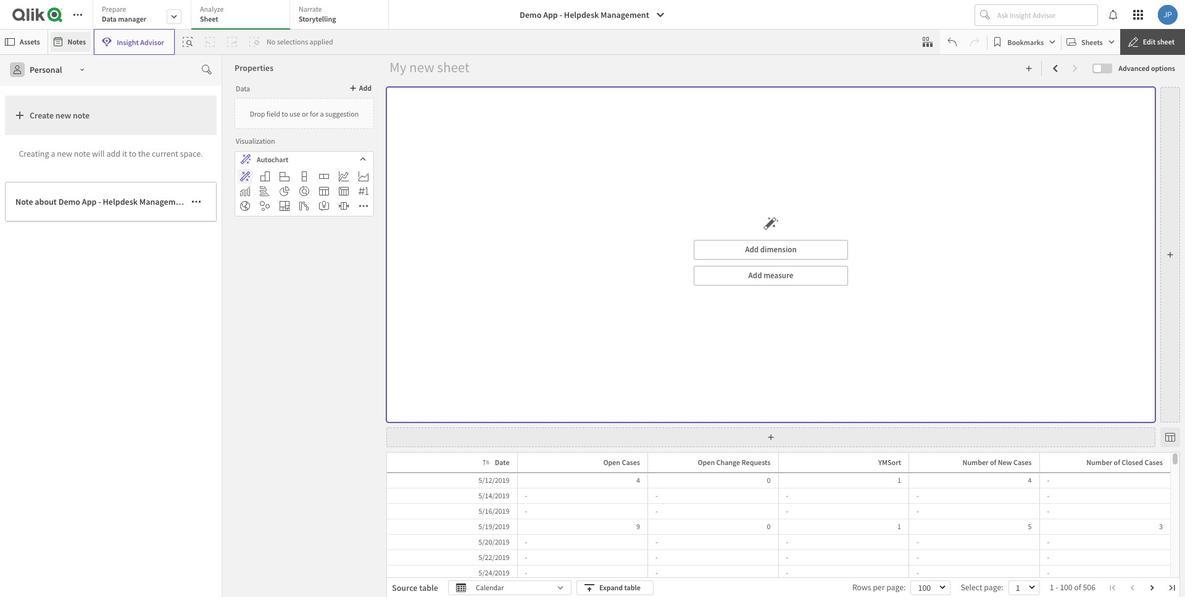 Task type: vqa. For each thing, say whether or not it's contained in the screenshot.


Task type: locate. For each thing, give the bounding box(es) containing it.
2023)
[[246, 196, 266, 207]]

0 for 9
[[767, 522, 771, 531]]

go to the previous page image
[[1129, 585, 1136, 592]]

0 vertical spatial 0
[[767, 476, 771, 485]]

add
[[106, 148, 120, 159]]

cases for number of new cases
[[1014, 458, 1032, 467]]

0 horizontal spatial 4
[[636, 476, 640, 485]]

vertical combo chart image
[[240, 186, 250, 196]]

requests
[[742, 458, 771, 467]]

1 vertical spatial a
[[51, 148, 55, 159]]

narrate
[[299, 4, 322, 14]]

add measure
[[749, 270, 793, 281]]

demo inside "button"
[[58, 196, 80, 207]]

5/19/2019
[[479, 522, 510, 531]]

0 horizontal spatial number
[[963, 458, 989, 467]]

add left move item icon
[[359, 83, 372, 93]]

0 horizontal spatial open
[[603, 458, 620, 467]]

1 page from the left
[[887, 582, 904, 593]]

new right my
[[409, 58, 434, 76]]

smart search image
[[183, 37, 193, 47]]

1 vertical spatial add
[[745, 244, 759, 255]]

0 vertical spatial a
[[320, 109, 324, 118]]

data down prepare
[[102, 14, 117, 23]]

management inside button
[[601, 9, 649, 20]]

1 horizontal spatial page
[[984, 582, 1001, 593]]

0 vertical spatial sheet
[[1157, 37, 1175, 46]]

1 number from the left
[[963, 458, 989, 467]]

page right per
[[887, 582, 904, 593]]

table image
[[319, 186, 329, 196]]

advanced
[[1119, 64, 1150, 73]]

to right the it
[[129, 148, 136, 159]]

3 cases from the left
[[1145, 458, 1163, 467]]

1 horizontal spatial data
[[236, 84, 250, 93]]

1 horizontal spatial open
[[698, 458, 715, 467]]

add button
[[347, 81, 374, 96]]

pie chart image
[[280, 186, 290, 196]]

2 0 from the top
[[767, 522, 771, 531]]

notes
[[68, 37, 86, 46]]

edit sheet button
[[1120, 29, 1185, 55]]

table
[[419, 583, 438, 594], [624, 583, 641, 593]]

calendar
[[476, 583, 504, 593]]

drop field to use or for a suggestion
[[250, 109, 359, 118]]

scatter plot image
[[260, 201, 270, 211]]

1 horizontal spatial management
[[601, 9, 649, 20]]

waterfall chart image
[[299, 201, 309, 211]]

new right "creating"
[[57, 148, 72, 159]]

sheet
[[1157, 37, 1175, 46], [437, 58, 470, 76]]

1 4 from the left
[[636, 476, 640, 485]]

field
[[267, 109, 280, 118]]

0 horizontal spatial app
[[82, 196, 97, 207]]

1 for 5
[[898, 522, 901, 531]]

4
[[636, 476, 640, 485], [1028, 476, 1032, 485]]

to
[[282, 109, 288, 118], [129, 148, 136, 159]]

1 horizontal spatial helpdesk
[[564, 9, 599, 20]]

2 horizontal spatial of
[[1114, 458, 1120, 467]]

5
[[1028, 522, 1032, 531]]

sheet
[[200, 14, 218, 23]]

0 vertical spatial 1
[[898, 476, 901, 485]]

analyze
[[200, 4, 224, 14]]

1 vertical spatial management
[[139, 196, 188, 207]]

sheet right edit
[[1157, 37, 1175, 46]]

data inside prepare data manager
[[102, 14, 117, 23]]

open cases
[[603, 458, 640, 467]]

506
[[1083, 582, 1096, 593]]

open change requests
[[698, 458, 771, 467]]

1 horizontal spatial demo
[[520, 9, 542, 20]]

table for source table
[[419, 583, 438, 594]]

0 horizontal spatial management
[[139, 196, 188, 207]]

note left will
[[74, 148, 90, 159]]

add
[[359, 83, 372, 93], [745, 244, 759, 255], [749, 270, 762, 281]]

page right select
[[984, 582, 1001, 593]]

my new sheet
[[390, 58, 470, 76]]

0 horizontal spatial page
[[887, 582, 904, 593]]

3
[[1159, 522, 1163, 531]]

my new sheet application
[[0, 0, 1185, 598]]

calendar button
[[448, 581, 572, 596]]

1 horizontal spatial :
[[1001, 582, 1003, 593]]

number left new
[[963, 458, 989, 467]]

my
[[390, 58, 406, 76]]

management inside "button"
[[139, 196, 188, 207]]

cases
[[622, 458, 640, 467], [1014, 458, 1032, 467], [1145, 458, 1163, 467]]

or
[[302, 109, 308, 118]]

1 vertical spatial demo
[[58, 196, 80, 207]]

add left "measure"
[[749, 270, 762, 281]]

1 vertical spatial 1
[[898, 522, 901, 531]]

0 horizontal spatial table
[[419, 583, 438, 594]]

0 vertical spatial new
[[409, 58, 434, 76]]

personal
[[30, 64, 62, 75]]

add item image
[[767, 434, 775, 441]]

1 open from the left
[[603, 458, 620, 467]]

of left new
[[990, 458, 996, 467]]

0 vertical spatial data
[[102, 14, 117, 23]]

open
[[603, 458, 620, 467], [698, 458, 715, 467]]

1 horizontal spatial to
[[282, 109, 288, 118]]

0 horizontal spatial :
[[904, 582, 906, 593]]

helpdesk
[[564, 9, 599, 20], [103, 196, 138, 207]]

open cases button
[[587, 456, 645, 470]]

sheet right my
[[437, 58, 470, 76]]

number left closed
[[1087, 458, 1112, 467]]

2 open from the left
[[698, 458, 715, 467]]

selections
[[277, 37, 308, 46]]

of right 100
[[1074, 582, 1081, 593]]

edit
[[1143, 37, 1156, 46]]

number for number of new cases
[[963, 458, 989, 467]]

1 vertical spatial helpdesk
[[103, 196, 138, 207]]

data down properties
[[236, 84, 250, 93]]

vertical stacked bar chart image
[[299, 172, 309, 181]]

more image
[[359, 201, 369, 211]]

storytelling
[[299, 14, 336, 23]]

undo image
[[948, 37, 958, 47]]

1 0 from the top
[[767, 476, 771, 485]]

the
[[138, 148, 150, 159]]

table right 'source'
[[419, 583, 438, 594]]

(november
[[190, 196, 231, 207]]

table right 'expand'
[[624, 583, 641, 593]]

5/12/2019
[[479, 476, 510, 485]]

sheets
[[1082, 37, 1103, 47]]

note right 'create'
[[73, 110, 90, 121]]

table inside button
[[624, 583, 641, 593]]

measure
[[764, 270, 793, 281]]

1 horizontal spatial app
[[543, 9, 558, 20]]

4 down "open cases" on the bottom of page
[[636, 476, 640, 485]]

2 vertical spatial add
[[749, 270, 762, 281]]

drop
[[250, 109, 265, 118]]

2 vertical spatial 1
[[1050, 582, 1054, 593]]

1 vertical spatial data
[[236, 84, 250, 93]]

showing 101 rows and 6 columns. use arrow keys to navigate in table cells and tab to move to pagination controls. for the full range of keyboard navigation, see the documentation. element
[[387, 453, 1170, 598]]

helpdesk inside note about demo app - helpdesk management (november 16, 2023) "button"
[[103, 196, 138, 207]]

1 horizontal spatial number
[[1087, 458, 1112, 467]]

current
[[152, 148, 178, 159]]

0 for 4
[[767, 476, 771, 485]]

note
[[15, 196, 33, 207]]

0 vertical spatial note
[[73, 110, 90, 121]]

use
[[290, 109, 300, 118]]

select page :
[[961, 582, 1003, 593]]

1 vertical spatial sheet
[[437, 58, 470, 76]]

add measure button
[[694, 266, 848, 285]]

2 number from the left
[[1087, 458, 1112, 467]]

1 vertical spatial app
[[82, 196, 97, 207]]

suggestion
[[325, 109, 359, 118]]

1 - 100 of 506
[[1050, 582, 1096, 593]]

new
[[409, 58, 434, 76], [55, 110, 71, 121], [57, 148, 72, 159]]

of
[[990, 458, 996, 467], [1114, 458, 1120, 467], [1074, 582, 1081, 593]]

prepare data manager
[[102, 4, 146, 23]]

james peterson image
[[1158, 5, 1178, 25]]

of for new
[[990, 458, 996, 467]]

1 : from the left
[[904, 582, 906, 593]]

add dimension
[[745, 244, 797, 255]]

2 horizontal spatial cases
[[1145, 458, 1163, 467]]

analyze sheet
[[200, 4, 224, 23]]

add inside "button"
[[745, 244, 759, 255]]

1 horizontal spatial sheet
[[1157, 37, 1175, 46]]

a right for on the left of page
[[320, 109, 324, 118]]

create new note button
[[5, 96, 217, 135]]

0 horizontal spatial data
[[102, 14, 117, 23]]

add for add measure
[[749, 270, 762, 281]]

0 horizontal spatial cases
[[622, 458, 640, 467]]

0 horizontal spatial helpdesk
[[103, 196, 138, 207]]

previous sheet: case details image
[[1051, 64, 1061, 73]]

1 horizontal spatial 4
[[1028, 476, 1032, 485]]

2 page from the left
[[984, 582, 1001, 593]]

insight
[[117, 37, 139, 47]]

tab list
[[93, 0, 393, 31]]

0 vertical spatial add
[[359, 83, 372, 93]]

tab list containing prepare
[[93, 0, 393, 31]]

open inside button
[[603, 458, 620, 467]]

my new sheet button
[[386, 57, 473, 77]]

sheets button
[[1064, 32, 1118, 52]]

0 horizontal spatial of
[[990, 458, 996, 467]]

closed
[[1122, 458, 1143, 467]]

4 down number of new cases
[[1028, 476, 1032, 485]]

a right "creating"
[[51, 148, 55, 159]]

2 4 from the left
[[1028, 476, 1032, 485]]

add left dimension
[[745, 244, 759, 255]]

new
[[998, 458, 1012, 467]]

0 vertical spatial helpdesk
[[564, 9, 599, 20]]

0 vertical spatial app
[[543, 9, 558, 20]]

1 horizontal spatial table
[[624, 583, 641, 593]]

new right 'create'
[[55, 110, 71, 121]]

of left closed
[[1114, 458, 1120, 467]]

1 vertical spatial new
[[55, 110, 71, 121]]

0 vertical spatial demo
[[520, 9, 542, 20]]

pivot table image
[[339, 186, 349, 196]]

0
[[767, 476, 771, 485], [767, 522, 771, 531]]

2 cases from the left
[[1014, 458, 1032, 467]]

: right per
[[904, 582, 906, 593]]

open inside button
[[698, 458, 715, 467]]

cases for number of closed cases
[[1145, 458, 1163, 467]]

0 vertical spatial management
[[601, 9, 649, 20]]

0 horizontal spatial demo
[[58, 196, 80, 207]]

go to the next page image
[[1149, 585, 1156, 592]]

new for my
[[409, 58, 434, 76]]

management
[[601, 9, 649, 20], [139, 196, 188, 207]]

go to the first page image
[[1109, 585, 1117, 592]]

0 horizontal spatial to
[[129, 148, 136, 159]]

bookmarks button
[[990, 32, 1059, 52]]

: right select
[[1001, 582, 1003, 593]]

1 horizontal spatial cases
[[1014, 458, 1032, 467]]

1 vertical spatial 0
[[767, 522, 771, 531]]

line chart image
[[339, 172, 349, 181]]

to left use
[[282, 109, 288, 118]]

source table
[[392, 583, 438, 594]]

number of closed cases button
[[1071, 456, 1168, 470]]

app
[[543, 9, 558, 20], [82, 196, 97, 207]]

number of new cases button
[[947, 456, 1037, 470]]



Task type: describe. For each thing, give the bounding box(es) containing it.
open change requests button
[[682, 456, 776, 470]]

1 vertical spatial note
[[74, 148, 90, 159]]

0 horizontal spatial a
[[51, 148, 55, 159]]

visualization
[[236, 136, 275, 146]]

2 vertical spatial new
[[57, 148, 72, 159]]

expand table
[[599, 583, 641, 593]]

horizontal combo chart image
[[260, 186, 270, 196]]

ymsort button
[[862, 456, 906, 470]]

manager
[[118, 14, 146, 23]]

narrate storytelling
[[299, 4, 336, 23]]

space.
[[180, 148, 203, 159]]

move item image
[[374, 75, 399, 99]]

change
[[716, 458, 740, 467]]

100
[[1060, 582, 1073, 593]]

- inside "button"
[[98, 196, 101, 207]]

horizontal stacked bar chart image
[[319, 172, 329, 181]]

rows
[[852, 582, 871, 593]]

no selections applied
[[267, 37, 333, 46]]

app inside note about demo app - helpdesk management (november 16, 2023) "button"
[[82, 196, 97, 207]]

map image
[[240, 201, 250, 211]]

add for add dimension
[[745, 244, 759, 255]]

personal button
[[5, 60, 92, 80]]

add for add
[[359, 83, 372, 93]]

for
[[310, 109, 319, 118]]

box plot image
[[339, 201, 349, 211]]

1 cases from the left
[[622, 458, 640, 467]]

demo app - helpdesk management button
[[512, 5, 673, 25]]

create new sheet image
[[1026, 65, 1033, 72]]

assets
[[20, 37, 40, 46]]

creating
[[19, 148, 49, 159]]

date
[[495, 458, 510, 467]]

0 horizontal spatial sheet
[[437, 58, 470, 76]]

selections tool image
[[923, 37, 933, 47]]

number for number of closed cases
[[1087, 458, 1112, 467]]

edit sheet
[[1143, 37, 1175, 46]]

no
[[267, 37, 276, 46]]

search notes image
[[202, 65, 212, 75]]

create new note
[[30, 110, 90, 121]]

properties
[[235, 62, 273, 73]]

kpi image
[[359, 186, 369, 196]]

app inside demo app - helpdesk management button
[[543, 9, 558, 20]]

treemap image
[[280, 201, 290, 211]]

creating a new note will add it to the current space.
[[19, 148, 203, 159]]

go to the last page image
[[1169, 585, 1176, 592]]

bookmarks
[[1008, 37, 1044, 47]]

expand
[[599, 583, 623, 593]]

will
[[92, 148, 105, 159]]

5/24/2019
[[479, 569, 510, 578]]

number of closed cases
[[1087, 458, 1163, 467]]

autochart
[[257, 155, 288, 164]]

5/14/2019
[[479, 491, 510, 501]]

notes button
[[50, 32, 91, 52]]

Ask Insight Advisor text field
[[995, 5, 1098, 25]]

donut chart image
[[299, 186, 309, 196]]

2 : from the left
[[1001, 582, 1003, 593]]

date button
[[479, 456, 515, 470]]

tab list inside my new sheet application
[[93, 0, 393, 31]]

area line chart image
[[359, 172, 369, 181]]

5/20/2019
[[479, 538, 510, 547]]

0 vertical spatial to
[[282, 109, 288, 118]]

autochart button
[[235, 152, 373, 167]]

1 horizontal spatial of
[[1074, 582, 1081, 593]]

applied
[[310, 37, 333, 46]]

note about demo app - helpdesk management (november 16, 2023)
[[15, 196, 266, 207]]

expand table button
[[577, 581, 654, 596]]

create
[[30, 110, 54, 121]]

helpdesk inside demo app - helpdesk management button
[[564, 9, 599, 20]]

dimension
[[760, 244, 797, 255]]

open for open change requests
[[698, 458, 715, 467]]

number of new cases
[[963, 458, 1032, 467]]

prepare
[[102, 4, 126, 14]]

hide source table viewer image
[[1165, 433, 1175, 443]]

rows per page :
[[852, 582, 906, 593]]

insight advisor
[[117, 37, 164, 47]]

it
[[122, 148, 127, 159]]

demo app - helpdesk management
[[520, 9, 649, 20]]

5/16/2019
[[479, 507, 510, 516]]

5/22/2019
[[479, 553, 510, 562]]

16,
[[233, 196, 244, 207]]

1 vertical spatial to
[[129, 148, 136, 159]]

vertical grouped bar chart image
[[260, 172, 270, 181]]

add dimension button
[[694, 240, 848, 260]]

options
[[1151, 64, 1175, 73]]

demo inside button
[[520, 9, 542, 20]]

- inside button
[[560, 9, 562, 20]]

horizontal grouped bar chart image
[[280, 172, 290, 181]]

ymsort
[[878, 458, 901, 467]]

9
[[636, 522, 640, 531]]

nl insights image
[[319, 201, 329, 211]]

advisor
[[140, 37, 164, 47]]

insight advisor button
[[94, 29, 175, 55]]

advanced options
[[1119, 64, 1175, 73]]

add item image
[[1167, 251, 1174, 259]]

note inside create new note button
[[73, 110, 90, 121]]

autochart image
[[240, 172, 250, 181]]

1 for 4
[[898, 476, 901, 485]]

table for expand table
[[624, 583, 641, 593]]

of for closed
[[1114, 458, 1120, 467]]

source
[[392, 583, 418, 594]]

about
[[35, 196, 57, 207]]

new for create
[[55, 110, 71, 121]]

per
[[873, 582, 885, 593]]

open for open cases
[[603, 458, 620, 467]]

1 horizontal spatial a
[[320, 109, 324, 118]]



